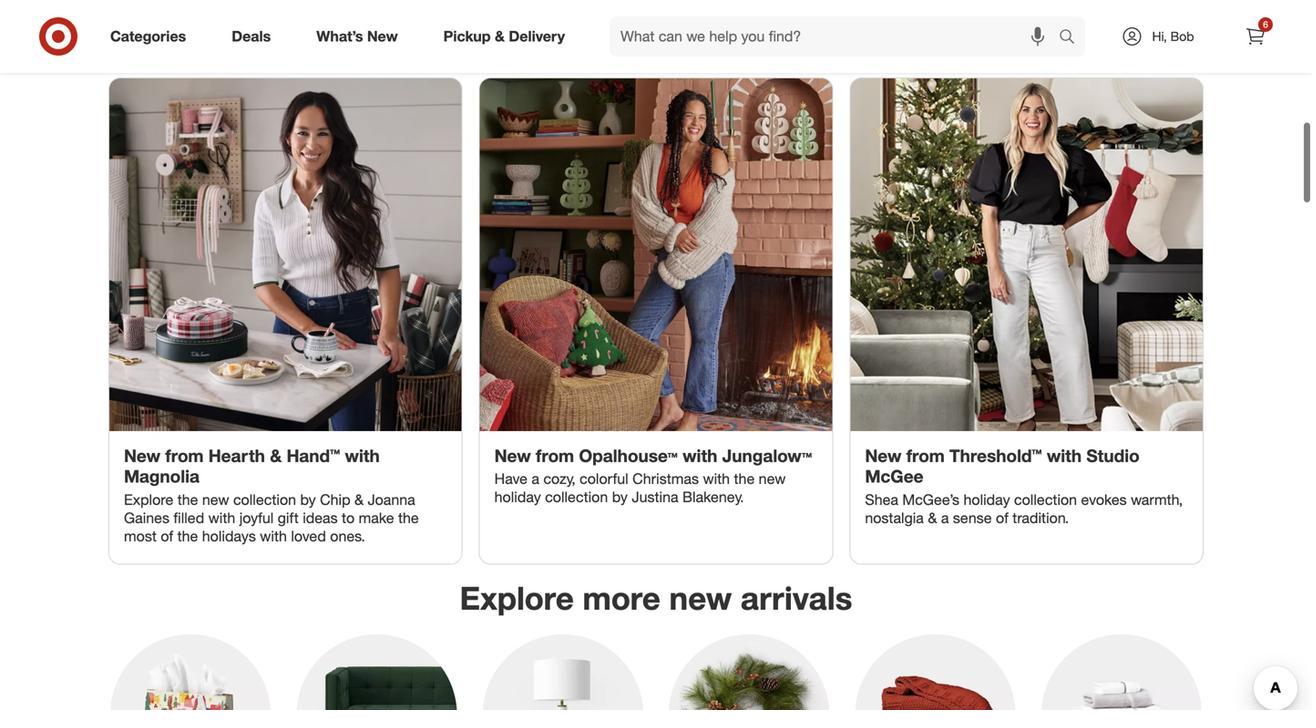 Task type: locate. For each thing, give the bounding box(es) containing it.
gift
[[278, 509, 299, 527]]

&
[[495, 27, 505, 45], [270, 445, 282, 466], [355, 491, 364, 509], [928, 509, 938, 527]]

2 horizontal spatial new
[[759, 470, 786, 488]]

with inside the with magnolia
[[345, 445, 380, 466]]

explore for explore more new arrivals
[[460, 579, 574, 617]]

holiday down have
[[495, 488, 541, 506]]

by down the colorful on the left bottom of page
[[612, 488, 628, 506]]

0 horizontal spatial of
[[161, 527, 173, 545]]

collection down cozy,
[[545, 488, 608, 506]]

0 horizontal spatial collection
[[233, 491, 296, 509]]

0 vertical spatial new
[[759, 470, 786, 488]]

explore
[[124, 491, 173, 509], [460, 579, 574, 617]]

0 horizontal spatial explore
[[124, 491, 173, 509]]

new down jungalow
[[759, 470, 786, 488]]

with up christmas
[[683, 445, 718, 466]]

™
[[330, 445, 340, 466], [668, 445, 678, 466], [802, 445, 813, 466], [1032, 445, 1043, 466]]

0 vertical spatial explore
[[124, 491, 173, 509]]

1 vertical spatial a
[[942, 509, 950, 527]]

™ up christmas
[[668, 445, 678, 466]]

& up to
[[355, 491, 364, 509]]

0 horizontal spatial holiday
[[495, 488, 541, 506]]

studio
[[1087, 445, 1140, 466]]

style
[[212, 18, 308, 67]]

0 horizontal spatial new
[[202, 491, 229, 509]]

new from hearth & hand ™
[[124, 445, 340, 466]]

hi, bob
[[1153, 28, 1195, 44]]

collection inside the new from opalhouse ™ with jungalow ™ have a cozy, colorful christmas with the new holiday collection by justina blakeney.
[[545, 488, 608, 506]]

search button
[[1051, 16, 1095, 60]]

of
[[997, 509, 1009, 527], [161, 527, 173, 545]]

new up have
[[495, 445, 531, 466]]

from up cozy,
[[536, 445, 575, 466]]

colorful
[[580, 470, 629, 488]]

new right what's
[[367, 27, 398, 45]]

ones.
[[330, 527, 365, 545]]

your
[[319, 18, 403, 67]]

0 horizontal spatial from
[[165, 445, 204, 466]]

explore more new arrivals
[[460, 579, 853, 617]]

the up filled
[[178, 491, 198, 509]]

2 horizontal spatial collection
[[1015, 491, 1078, 509]]

new inside explore the new collection by chip & joanna gaines filled with joyful gift ideas to make the most of the holidays with loved ones.
[[202, 491, 229, 509]]

mcgee's
[[903, 491, 960, 509]]

the down jungalow
[[734, 470, 755, 488]]

1 vertical spatial explore
[[460, 579, 574, 617]]

™ up the chip
[[330, 445, 340, 466]]

arrivals
[[741, 579, 853, 617]]

by
[[612, 488, 628, 506], [300, 491, 316, 509]]

new for new from hearth & hand ™
[[124, 445, 161, 466]]

new inside the new from opalhouse ™ with jungalow ™ have a cozy, colorful christmas with the new holiday collection by justina blakeney.
[[495, 445, 531, 466]]

from
[[165, 445, 204, 466], [536, 445, 575, 466], [907, 445, 945, 466]]

threshold
[[950, 445, 1032, 466]]

2 horizontal spatial from
[[907, 445, 945, 466]]

from up mcgee's
[[907, 445, 945, 466]]

1 horizontal spatial a
[[942, 509, 950, 527]]

& inside "shea mcgee's holiday collection evokes warmth, nostalgia & a sense of tradition."
[[928, 509, 938, 527]]

to
[[342, 509, 355, 527]]

the down filled
[[177, 527, 198, 545]]

1 horizontal spatial explore
[[460, 579, 574, 617]]

™ up "shea mcgee's holiday collection evokes warmth, nostalgia & a sense of tradition."
[[1032, 445, 1043, 466]]

& right pickup
[[495, 27, 505, 45]]

what's new
[[317, 27, 398, 45]]

new inside the new from opalhouse ™ with jungalow ™ have a cozy, colorful christmas with the new holiday collection by justina blakeney.
[[759, 470, 786, 488]]

1 horizontal spatial from
[[536, 445, 575, 466]]

with down gift
[[260, 527, 287, 545]]

of right most
[[161, 527, 173, 545]]

collection up joyful on the bottom left of page
[[233, 491, 296, 509]]

of inside "shea mcgee's holiday collection evokes warmth, nostalgia & a sense of tradition."
[[997, 509, 1009, 527]]

a down mcgee's
[[942, 509, 950, 527]]

collection
[[545, 488, 608, 506], [233, 491, 296, 509], [1015, 491, 1078, 509]]

deals
[[232, 27, 271, 45]]

1 horizontal spatial of
[[997, 509, 1009, 527]]

of inside explore the new collection by chip & joanna gaines filled with joyful gift ideas to make the most of the holidays with loved ones.
[[161, 527, 173, 545]]

& down mcgee's
[[928, 509, 938, 527]]

collection inside explore the new collection by chip & joanna gaines filled with joyful gift ideas to make the most of the holidays with loved ones.
[[233, 491, 296, 509]]

shea mcgee's holiday collection evokes warmth, nostalgia & a sense of tradition.
[[866, 491, 1184, 527]]

a for mcgee's
[[942, 509, 950, 527]]

with
[[540, 18, 621, 67], [345, 445, 380, 466], [683, 445, 718, 466], [1047, 445, 1082, 466], [703, 470, 730, 488], [208, 509, 235, 527], [260, 527, 287, 545]]

joanna
[[368, 491, 416, 509]]

hand
[[287, 445, 330, 466]]

new
[[759, 470, 786, 488], [202, 491, 229, 509], [670, 579, 732, 617]]

with up the chip
[[345, 445, 380, 466]]

cozy,
[[544, 470, 576, 488]]

new right more
[[670, 579, 732, 617]]

& left the hand
[[270, 445, 282, 466]]

0 horizontal spatial a
[[532, 470, 540, 488]]

what's new link
[[301, 16, 421, 57]]

ideas
[[303, 509, 338, 527]]

1 from from the left
[[165, 445, 204, 466]]

new
[[367, 27, 398, 45], [124, 445, 161, 466], [495, 445, 531, 466], [866, 445, 902, 466]]

have
[[495, 470, 528, 488]]

1 vertical spatial new
[[202, 491, 229, 509]]

3 from from the left
[[907, 445, 945, 466]]

with left 'studio'
[[1047, 445, 1082, 466]]

of right sense
[[997, 509, 1009, 527]]

6
[[1264, 19, 1269, 30]]

2 ™ from the left
[[668, 445, 678, 466]]

2 vertical spatial new
[[670, 579, 732, 617]]

what's
[[317, 27, 363, 45]]

new up filled
[[202, 491, 229, 509]]

the
[[734, 470, 755, 488], [178, 491, 198, 509], [398, 509, 419, 527], [177, 527, 198, 545]]

new up gaines
[[124, 445, 161, 466]]

™ left mcgee
[[802, 445, 813, 466]]

from for opalhouse
[[536, 445, 575, 466]]

0 vertical spatial a
[[532, 470, 540, 488]]

more
[[583, 579, 661, 617]]

with inside with studio mcgee
[[1047, 445, 1082, 466]]

by inside explore the new collection by chip & joanna gaines filled with joyful gift ideas to make the most of the holidays with loved ones.
[[300, 491, 316, 509]]

explore for explore the new collection by chip & joanna gaines filled with joyful gift ideas to make the most of the holidays with loved ones.
[[124, 491, 173, 509]]

a
[[532, 470, 540, 488], [942, 509, 950, 527]]

from inside the new from opalhouse ™ with jungalow ™ have a cozy, colorful christmas with the new holiday collection by justina blakeney.
[[536, 445, 575, 466]]

holiday
[[495, 488, 541, 506], [964, 491, 1011, 509]]

holiday up sense
[[964, 491, 1011, 509]]

chip
[[320, 491, 351, 509]]

by inside the new from opalhouse ™ with jungalow ™ have a cozy, colorful christmas with the new holiday collection by justina blakeney.
[[612, 488, 628, 506]]

0 vertical spatial of
[[997, 509, 1009, 527]]

a inside the new from opalhouse ™ with jungalow ™ have a cozy, colorful christmas with the new holiday collection by justina blakeney.
[[532, 470, 540, 488]]

by up ideas
[[300, 491, 316, 509]]

loved
[[291, 527, 326, 545]]

a left cozy,
[[532, 470, 540, 488]]

new up shea
[[866, 445, 902, 466]]

explore inside explore the new collection by chip & joanna gaines filled with joyful gift ideas to make the most of the holidays with loved ones.
[[124, 491, 173, 509]]

collection inside "shea mcgee's holiday collection evokes warmth, nostalgia & a sense of tradition."
[[1015, 491, 1078, 509]]

from left hearth
[[165, 445, 204, 466]]

1 horizontal spatial by
[[612, 488, 628, 506]]

explore the new collection by chip & joanna gaines filled with joyful gift ideas to make the most of the holidays with loved ones.
[[124, 491, 419, 545]]

1 ™ from the left
[[330, 445, 340, 466]]

0 horizontal spatial by
[[300, 491, 316, 509]]

with studio mcgee
[[866, 445, 1140, 487]]

new for explore the new collection by chip & joanna gaines filled with joyful gift ideas to make the most of the holidays with loved ones.
[[202, 491, 229, 509]]

bob
[[1171, 28, 1195, 44]]

gaines
[[124, 509, 170, 527]]

pickup
[[444, 27, 491, 45]]

1 horizontal spatial new
[[670, 579, 732, 617]]

new from opalhouse ™ with jungalow ™ have a cozy, colorful christmas with the new holiday collection by justina blakeney.
[[495, 445, 813, 506]]

collections
[[893, 18, 1101, 67]]

1 vertical spatial of
[[161, 527, 173, 545]]

from for hearth
[[165, 445, 204, 466]]

warmth,
[[1132, 491, 1184, 509]]

with up holidays
[[208, 509, 235, 527]]

collection up tradition. at the right bottom of page
[[1015, 491, 1078, 509]]

1 horizontal spatial collection
[[545, 488, 608, 506]]

1 horizontal spatial holiday
[[964, 491, 1011, 509]]

4 ™ from the left
[[1032, 445, 1043, 466]]

our
[[632, 18, 696, 67]]

2 from from the left
[[536, 445, 575, 466]]

a inside "shea mcgee's holiday collection evokes warmth, nostalgia & a sense of tradition."
[[942, 509, 950, 527]]



Task type: vqa. For each thing, say whether or not it's contained in the screenshot.
Explore the new collection by Chip & Joanna Gaines filled with joyful gift ideas to make the most of the holidays with loved ones.
yes



Task type: describe. For each thing, give the bounding box(es) containing it.
filled
[[174, 509, 204, 527]]

justina
[[632, 488, 679, 506]]

space
[[414, 18, 529, 67]]

tradition.
[[1013, 509, 1070, 527]]

pickup & delivery
[[444, 27, 565, 45]]

the down joanna
[[398, 509, 419, 527]]

the inside the new from opalhouse ™ with jungalow ™ have a cozy, colorful christmas with the new holiday collection by justina blakeney.
[[734, 470, 755, 488]]

evokes
[[1082, 491, 1128, 509]]

delivery
[[509, 27, 565, 45]]

mcgee
[[866, 466, 924, 487]]

collection for with studio mcgee
[[1015, 491, 1078, 509]]

categories
[[110, 27, 186, 45]]

new for explore more new arrivals
[[670, 579, 732, 617]]

6 link
[[1236, 16, 1276, 57]]

shea
[[866, 491, 899, 509]]

joyful
[[240, 509, 274, 527]]

new for new from threshold ™
[[866, 445, 902, 466]]

collection for with magnolia
[[233, 491, 296, 509]]

exclusive
[[707, 18, 882, 67]]

search
[[1051, 29, 1095, 47]]

new from threshold ™
[[866, 445, 1043, 466]]

hearth
[[209, 445, 265, 466]]

with up blakeney.
[[703, 470, 730, 488]]

make
[[359, 509, 394, 527]]

holidays
[[202, 527, 256, 545]]

style your space with our exclusive collections
[[212, 18, 1101, 67]]

hi,
[[1153, 28, 1168, 44]]

sense
[[954, 509, 992, 527]]

new for new from opalhouse ™ with jungalow ™ have a cozy, colorful christmas with the new holiday collection by justina blakeney.
[[495, 445, 531, 466]]

with left our
[[540, 18, 621, 67]]

What can we help you find? suggestions appear below search field
[[610, 16, 1064, 57]]

3 ™ from the left
[[802, 445, 813, 466]]

christmas
[[633, 470, 699, 488]]

from for threshold
[[907, 445, 945, 466]]

pickup & delivery link
[[428, 16, 588, 57]]

holiday inside "shea mcgee's holiday collection evokes warmth, nostalgia & a sense of tradition."
[[964, 491, 1011, 509]]

most
[[124, 527, 157, 545]]

magnolia
[[124, 466, 200, 487]]

a for from
[[532, 470, 540, 488]]

deals link
[[216, 16, 294, 57]]

& inside explore the new collection by chip & joanna gaines filled with joyful gift ideas to make the most of the holidays with loved ones.
[[355, 491, 364, 509]]

with magnolia
[[124, 445, 380, 487]]

jungalow
[[723, 445, 802, 466]]

categories link
[[95, 16, 209, 57]]

nostalgia
[[866, 509, 924, 527]]

holiday inside the new from opalhouse ™ with jungalow ™ have a cozy, colorful christmas with the new holiday collection by justina blakeney.
[[495, 488, 541, 506]]

blakeney.
[[683, 488, 745, 506]]

opalhouse
[[579, 445, 668, 466]]



